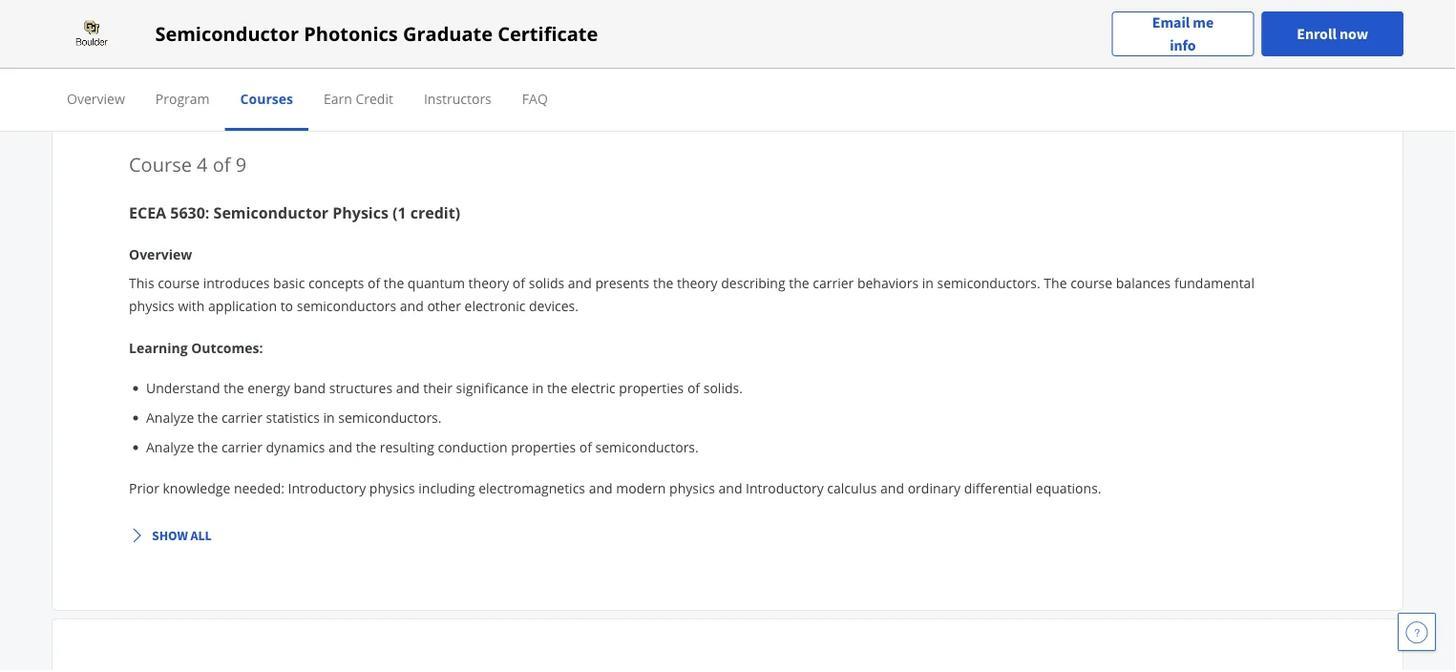 Task type: describe. For each thing, give the bounding box(es) containing it.
understand the energy band structures and their significance in the electric properties of solids.
[[146, 379, 743, 397]]

energy
[[248, 379, 290, 397]]

the left resulting
[[356, 438, 376, 457]]

overview inside certificate menu element
[[67, 89, 125, 107]]

and left their on the left
[[396, 379, 420, 397]]

including
[[419, 479, 475, 497]]

the left electric
[[547, 379, 568, 397]]

analyze the carrier dynamics and the resulting conduction properties of semiconductors.
[[146, 438, 699, 457]]

and left other
[[400, 297, 424, 315]]

show all
[[152, 527, 212, 544]]

university of colorado boulder image
[[52, 19, 132, 49]]

their
[[423, 379, 453, 397]]

in inside list item
[[532, 379, 544, 397]]

structures
[[329, 379, 393, 397]]

equations.
[[1036, 479, 1102, 497]]

learning
[[129, 339, 188, 357]]

1 theory from the left
[[469, 274, 509, 292]]

and right calculus
[[881, 479, 904, 497]]

of up semiconductors
[[368, 274, 380, 292]]

program link
[[155, 89, 210, 107]]

conduction
[[438, 438, 508, 457]]

ordinary
[[908, 479, 961, 497]]

9
[[236, 151, 247, 177]]

modern
[[616, 479, 666, 497]]

instructors
[[424, 89, 492, 107]]

list containing understand the energy band structures and their significance in the electric properties of solids.
[[137, 378, 1292, 457]]

1 introductory from the left
[[288, 479, 366, 497]]

show
[[152, 527, 188, 544]]

and left modern
[[589, 479, 613, 497]]

the up knowledge
[[198, 438, 218, 457]]

earn
[[324, 89, 352, 107]]

the left energy
[[224, 379, 244, 397]]

of inside analyze the carrier dynamics and the resulting conduction properties of semiconductors. list item
[[579, 438, 592, 457]]

physics
[[333, 202, 389, 223]]

in inside this course introduces basic concepts of the quantum theory of solids and presents the theory describing the carrier behaviors in semiconductors. the course balances fundamental physics with application to semiconductors and other electronic devices.
[[922, 274, 934, 292]]

calculus
[[827, 479, 877, 497]]

the right presents
[[653, 274, 674, 292]]

semiconductors
[[297, 297, 397, 315]]

course
[[129, 151, 192, 177]]

2 theory from the left
[[677, 274, 718, 292]]

1 course from the left
[[158, 274, 200, 292]]

analyze for analyze the carrier dynamics and the resulting conduction properties of semiconductors.
[[146, 438, 194, 457]]

all
[[191, 527, 212, 544]]

this
[[129, 274, 154, 292]]

program
[[155, 89, 210, 107]]

certificate
[[498, 21, 598, 47]]

describing
[[721, 274, 786, 292]]

the inside analyze the carrier statistics in semiconductors. list item
[[198, 409, 218, 427]]

behaviors
[[858, 274, 919, 292]]

resulting
[[380, 438, 434, 457]]

presents
[[595, 274, 650, 292]]

certificate menu element
[[52, 69, 1404, 131]]

course 4 of 9
[[129, 151, 247, 177]]

with
[[178, 297, 205, 315]]

prior knowledge needed: introductory physics including electromagnetics and modern physics and introductory calculus and ordinary differential equations.
[[129, 479, 1102, 497]]

solids
[[529, 274, 565, 292]]

physics inside this course introduces basic concepts of the quantum theory of solids and presents the theory describing the carrier behaviors in semiconductors. the course balances fundamental physics with application to semiconductors and other electronic devices.
[[129, 297, 175, 315]]

(1
[[393, 202, 406, 223]]

1 horizontal spatial physics
[[369, 479, 415, 497]]

2 horizontal spatial physics
[[670, 479, 715, 497]]

semiconductors. inside this course introduces basic concepts of the quantum theory of solids and presents the theory describing the carrier behaviors in semiconductors. the course balances fundamental physics with application to semiconductors and other electronic devices.
[[937, 274, 1041, 292]]

photonics
[[304, 21, 398, 47]]

devices.
[[529, 297, 579, 315]]

0 vertical spatial semiconductor
[[155, 21, 299, 47]]

help center image
[[1406, 621, 1429, 644]]

4
[[197, 151, 208, 177]]

overview link
[[67, 89, 125, 107]]

understand
[[146, 379, 220, 397]]

band
[[294, 379, 326, 397]]



Task type: locate. For each thing, give the bounding box(es) containing it.
concepts
[[308, 274, 364, 292]]

this course introduces basic concepts of the quantum theory of solids and presents the theory describing the carrier behaviors in semiconductors. the course balances fundamental physics with application to semiconductors and other electronic devices.
[[129, 274, 1255, 315]]

dynamics
[[266, 438, 325, 457]]

theory
[[469, 274, 509, 292], [677, 274, 718, 292]]

1 vertical spatial semiconductor
[[214, 202, 329, 223]]

of right '4'
[[213, 151, 231, 177]]

introductory
[[288, 479, 366, 497], [746, 479, 824, 497]]

and
[[568, 274, 592, 292], [400, 297, 424, 315], [396, 379, 420, 397], [329, 438, 352, 457], [589, 479, 613, 497], [719, 479, 743, 497], [881, 479, 904, 497]]

analyze down understand
[[146, 409, 194, 427]]

physics down analyze the carrier dynamics and the resulting conduction properties of semiconductors. list item
[[670, 479, 715, 497]]

significance
[[456, 379, 529, 397]]

solids.
[[704, 379, 743, 397]]

carrier for analyze the carrier dynamics and the resulting conduction properties of semiconductors.
[[221, 438, 263, 457]]

introductory down dynamics
[[288, 479, 366, 497]]

graduate
[[403, 21, 493, 47]]

2 vertical spatial carrier
[[221, 438, 263, 457]]

semiconductors. inside list item
[[596, 438, 699, 457]]

in inside list item
[[323, 409, 335, 427]]

1 horizontal spatial properties
[[619, 379, 684, 397]]

faq link
[[522, 89, 548, 107]]

differential
[[964, 479, 1033, 497]]

in right significance
[[532, 379, 544, 397]]

semiconductors. left the the
[[937, 274, 1041, 292]]

0 horizontal spatial properties
[[511, 438, 576, 457]]

0 horizontal spatial physics
[[129, 297, 175, 315]]

needed:
[[234, 479, 285, 497]]

the
[[1044, 274, 1067, 292]]

course
[[158, 274, 200, 292], [1071, 274, 1113, 292]]

info
[[1170, 36, 1196, 55]]

analyze the carrier statistics in semiconductors. list item
[[146, 408, 1292, 428]]

application
[[208, 297, 277, 315]]

semiconductors. up modern
[[596, 438, 699, 457]]

electric
[[571, 379, 616, 397]]

show all button
[[121, 519, 219, 553]]

1 vertical spatial overview
[[129, 245, 192, 263]]

enroll
[[1297, 24, 1337, 43]]

1 vertical spatial semiconductors.
[[338, 409, 442, 427]]

instructors link
[[424, 89, 492, 107]]

0 horizontal spatial overview
[[67, 89, 125, 107]]

2 vertical spatial in
[[323, 409, 335, 427]]

5630:
[[170, 202, 210, 223]]

1 horizontal spatial introductory
[[746, 479, 824, 497]]

of left solids at the top of the page
[[513, 274, 525, 292]]

course up with
[[158, 274, 200, 292]]

carrier inside list item
[[221, 438, 263, 457]]

of
[[213, 151, 231, 177], [368, 274, 380, 292], [513, 274, 525, 292], [688, 379, 700, 397], [579, 438, 592, 457]]

of left the solids.
[[688, 379, 700, 397]]

courses link
[[240, 89, 293, 107]]

analyze inside list item
[[146, 438, 194, 457]]

carrier down energy
[[221, 409, 263, 427]]

1 horizontal spatial theory
[[677, 274, 718, 292]]

course right the the
[[1071, 274, 1113, 292]]

theory left describing
[[677, 274, 718, 292]]

carrier
[[813, 274, 854, 292], [221, 409, 263, 427], [221, 438, 263, 457]]

email me info
[[1153, 13, 1214, 55]]

1 vertical spatial in
[[532, 379, 544, 397]]

0 horizontal spatial theory
[[469, 274, 509, 292]]

properties right electric
[[619, 379, 684, 397]]

of inside the understand the energy band structures and their significance in the electric properties of solids. list item
[[688, 379, 700, 397]]

0 horizontal spatial in
[[323, 409, 335, 427]]

0 vertical spatial in
[[922, 274, 934, 292]]

and right solids at the top of the page
[[568, 274, 592, 292]]

earn credit link
[[324, 89, 393, 107]]

fundamental
[[1175, 274, 1255, 292]]

me
[[1193, 13, 1214, 32]]

to
[[280, 297, 293, 315]]

properties up "electromagnetics"
[[511, 438, 576, 457]]

knowledge
[[163, 479, 230, 497]]

introductory left calculus
[[746, 479, 824, 497]]

in down band
[[323, 409, 335, 427]]

semiconductors. inside list item
[[338, 409, 442, 427]]

analyze
[[146, 409, 194, 427], [146, 438, 194, 457]]

analyze the carrier dynamics and the resulting conduction properties of semiconductors. list item
[[146, 437, 1292, 457]]

semiconductor photonics graduate certificate
[[155, 21, 598, 47]]

outcomes:
[[191, 339, 263, 357]]

analyze for analyze the carrier statistics in semiconductors.
[[146, 409, 194, 427]]

0 vertical spatial semiconductors.
[[937, 274, 1041, 292]]

balances
[[1116, 274, 1171, 292]]

of up prior knowledge needed: introductory physics including electromagnetics and modern physics and introductory calculus and ordinary differential equations.
[[579, 438, 592, 457]]

theory up electronic
[[469, 274, 509, 292]]

1 horizontal spatial in
[[532, 379, 544, 397]]

1 horizontal spatial overview
[[129, 245, 192, 263]]

statistics
[[266, 409, 320, 427]]

credit
[[356, 89, 393, 107]]

and right dynamics
[[329, 438, 352, 457]]

1 analyze from the top
[[146, 409, 194, 427]]

basic
[[273, 274, 305, 292]]

0 vertical spatial overview
[[67, 89, 125, 107]]

physics down resulting
[[369, 479, 415, 497]]

1 vertical spatial properties
[[511, 438, 576, 457]]

semiconductor up 'courses'
[[155, 21, 299, 47]]

email me info button
[[1112, 11, 1254, 57]]

courses
[[240, 89, 293, 107]]

credit)
[[410, 202, 460, 223]]

1 horizontal spatial course
[[1071, 274, 1113, 292]]

1 vertical spatial analyze
[[146, 438, 194, 457]]

carrier for analyze the carrier statistics in semiconductors.
[[221, 409, 263, 427]]

analyze the carrier statistics in semiconductors.
[[146, 409, 442, 427]]

and down analyze the carrier dynamics and the resulting conduction properties of semiconductors. list item
[[719, 479, 743, 497]]

0 vertical spatial analyze
[[146, 409, 194, 427]]

overview down university of colorado boulder image
[[67, 89, 125, 107]]

faq
[[522, 89, 548, 107]]

carrier up the needed:
[[221, 438, 263, 457]]

carrier inside list item
[[221, 409, 263, 427]]

overview
[[67, 89, 125, 107], [129, 245, 192, 263]]

semiconductors.
[[937, 274, 1041, 292], [338, 409, 442, 427], [596, 438, 699, 457]]

earn credit
[[324, 89, 393, 107]]

2 vertical spatial semiconductors.
[[596, 438, 699, 457]]

0 horizontal spatial semiconductors.
[[338, 409, 442, 427]]

in right the behaviors at the top of page
[[922, 274, 934, 292]]

0 vertical spatial properties
[[619, 379, 684, 397]]

enroll now
[[1297, 24, 1369, 43]]

in
[[922, 274, 934, 292], [532, 379, 544, 397], [323, 409, 335, 427]]

the right describing
[[789, 274, 810, 292]]

semiconductor down 9
[[214, 202, 329, 223]]

now
[[1340, 24, 1369, 43]]

1 horizontal spatial semiconductors.
[[596, 438, 699, 457]]

quantum
[[408, 274, 465, 292]]

1 vertical spatial carrier
[[221, 409, 263, 427]]

2 analyze from the top
[[146, 438, 194, 457]]

2 introductory from the left
[[746, 479, 824, 497]]

learning outcomes:
[[129, 339, 263, 357]]

ecea
[[129, 202, 166, 223]]

enroll now button
[[1262, 11, 1404, 56]]

ecea 5630: semiconductor physics (1 credit)
[[129, 202, 460, 223]]

electromagnetics
[[479, 479, 585, 497]]

other
[[427, 297, 461, 315]]

carrier inside this course introduces basic concepts of the quantum theory of solids and presents the theory describing the carrier behaviors in semiconductors. the course balances fundamental physics with application to semiconductors and other electronic devices.
[[813, 274, 854, 292]]

the left quantum
[[384, 274, 404, 292]]

semiconductors. up resulting
[[338, 409, 442, 427]]

physics down 'this'
[[129, 297, 175, 315]]

the down understand
[[198, 409, 218, 427]]

list
[[137, 378, 1292, 457]]

overview up 'this'
[[129, 245, 192, 263]]

the
[[384, 274, 404, 292], [653, 274, 674, 292], [789, 274, 810, 292], [224, 379, 244, 397], [547, 379, 568, 397], [198, 409, 218, 427], [198, 438, 218, 457], [356, 438, 376, 457]]

0 horizontal spatial course
[[158, 274, 200, 292]]

2 course from the left
[[1071, 274, 1113, 292]]

2 horizontal spatial semiconductors.
[[937, 274, 1041, 292]]

email
[[1153, 13, 1190, 32]]

0 horizontal spatial introductory
[[288, 479, 366, 497]]

properties
[[619, 379, 684, 397], [511, 438, 576, 457]]

carrier left the behaviors at the top of page
[[813, 274, 854, 292]]

2 horizontal spatial in
[[922, 274, 934, 292]]

introduces
[[203, 274, 270, 292]]

physics
[[129, 297, 175, 315], [369, 479, 415, 497], [670, 479, 715, 497]]

understand the energy band structures and their significance in the electric properties of solids. list item
[[146, 378, 1292, 398]]

semiconductor
[[155, 21, 299, 47], [214, 202, 329, 223]]

analyze inside list item
[[146, 409, 194, 427]]

0 vertical spatial carrier
[[813, 274, 854, 292]]

prior
[[129, 479, 159, 497]]

electronic
[[465, 297, 526, 315]]

analyze up prior on the bottom of the page
[[146, 438, 194, 457]]



Task type: vqa. For each thing, say whether or not it's contained in the screenshot.
'statistics'
yes



